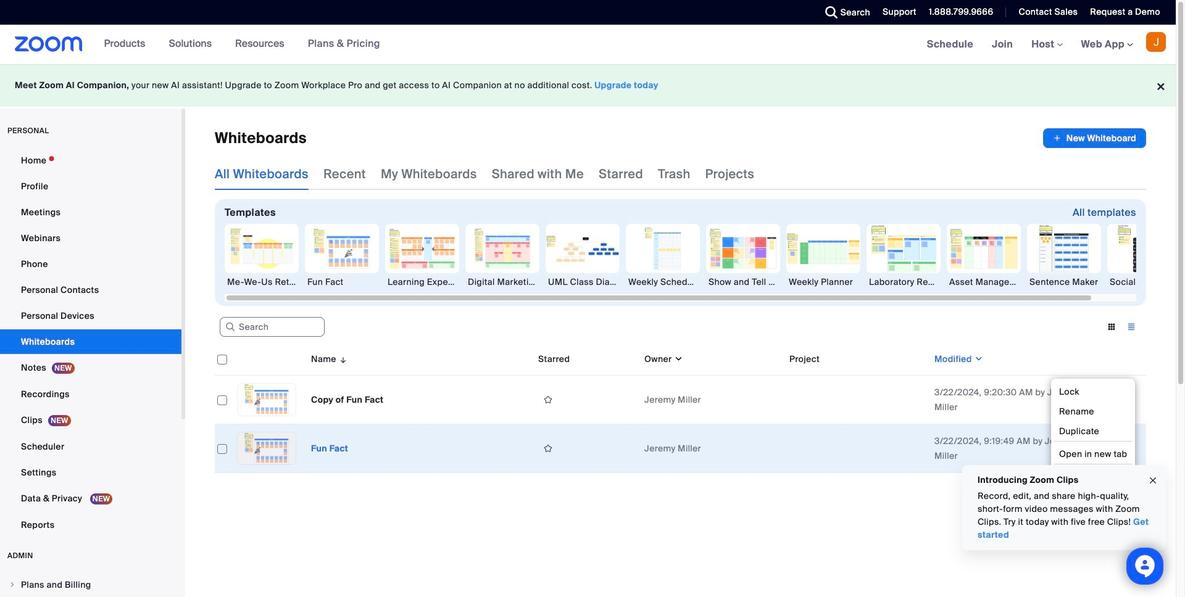 Task type: vqa. For each thing, say whether or not it's contained in the screenshot.
more
no



Task type: describe. For each thing, give the bounding box(es) containing it.
thumbnail of copy of fun fact image
[[238, 384, 296, 416]]

grid mode, not selected image
[[1102, 322, 1122, 333]]

cell for "click to star the whiteboard copy of fun fact" "icon"
[[785, 376, 930, 425]]

list mode, selected image
[[1122, 322, 1142, 333]]

laboratory report element
[[867, 276, 941, 288]]

product information navigation
[[95, 25, 390, 64]]

copy of fun fact element
[[311, 395, 384, 406]]

learning experience canvas element
[[385, 276, 459, 288]]

right image
[[9, 582, 16, 589]]

0 vertical spatial application
[[1044, 128, 1147, 148]]



Task type: locate. For each thing, give the bounding box(es) containing it.
1 vertical spatial application
[[215, 343, 1156, 483]]

footer
[[0, 64, 1176, 107]]

1 cell from the top
[[785, 376, 930, 425]]

profile picture image
[[1147, 32, 1166, 52]]

zoom logo image
[[15, 36, 83, 52]]

click to star the whiteboard fun fact image
[[538, 443, 558, 454]]

fun fact, modified at mar 22, 2024 by jeremy miller, link image
[[237, 432, 296, 466]]

asset management element
[[947, 276, 1021, 288]]

show and tell with a twist element
[[706, 276, 781, 288]]

cell for click to star the whiteboard fun fact image
[[785, 425, 930, 474]]

digital marketing canvas element
[[466, 276, 540, 288]]

banner
[[0, 25, 1176, 65]]

weekly schedule element
[[626, 276, 700, 288]]

me-we-us retrospective element
[[225, 276, 299, 288]]

add image
[[1053, 132, 1062, 144]]

personal menu menu
[[0, 148, 182, 539]]

arrow down image
[[336, 352, 348, 367]]

meetings navigation
[[918, 25, 1176, 65]]

0 vertical spatial fun fact element
[[305, 276, 379, 288]]

weekly planner element
[[787, 276, 861, 288]]

cell
[[785, 376, 930, 425], [785, 425, 930, 474]]

tabs of all whiteboard page tab list
[[215, 158, 755, 190]]

menu item
[[0, 574, 182, 597]]

more options for fun fact image
[[1116, 443, 1136, 454]]

click to star the whiteboard copy of fun fact image
[[538, 395, 558, 406]]

fun fact element
[[305, 276, 379, 288], [311, 443, 348, 454]]

uml class diagram element
[[546, 276, 620, 288]]

sentence maker element
[[1028, 276, 1102, 288]]

close image
[[1149, 474, 1158, 488]]

thumbnail of fun fact image
[[238, 433, 296, 465]]

2 cell from the top
[[785, 425, 930, 474]]

Search text field
[[220, 318, 325, 337]]

application
[[1044, 128, 1147, 148], [215, 343, 1156, 483]]

down image
[[672, 353, 684, 366]]

social emotional learning element
[[1108, 276, 1182, 288]]

fun fact element inside application
[[311, 443, 348, 454]]

1 vertical spatial fun fact element
[[311, 443, 348, 454]]



